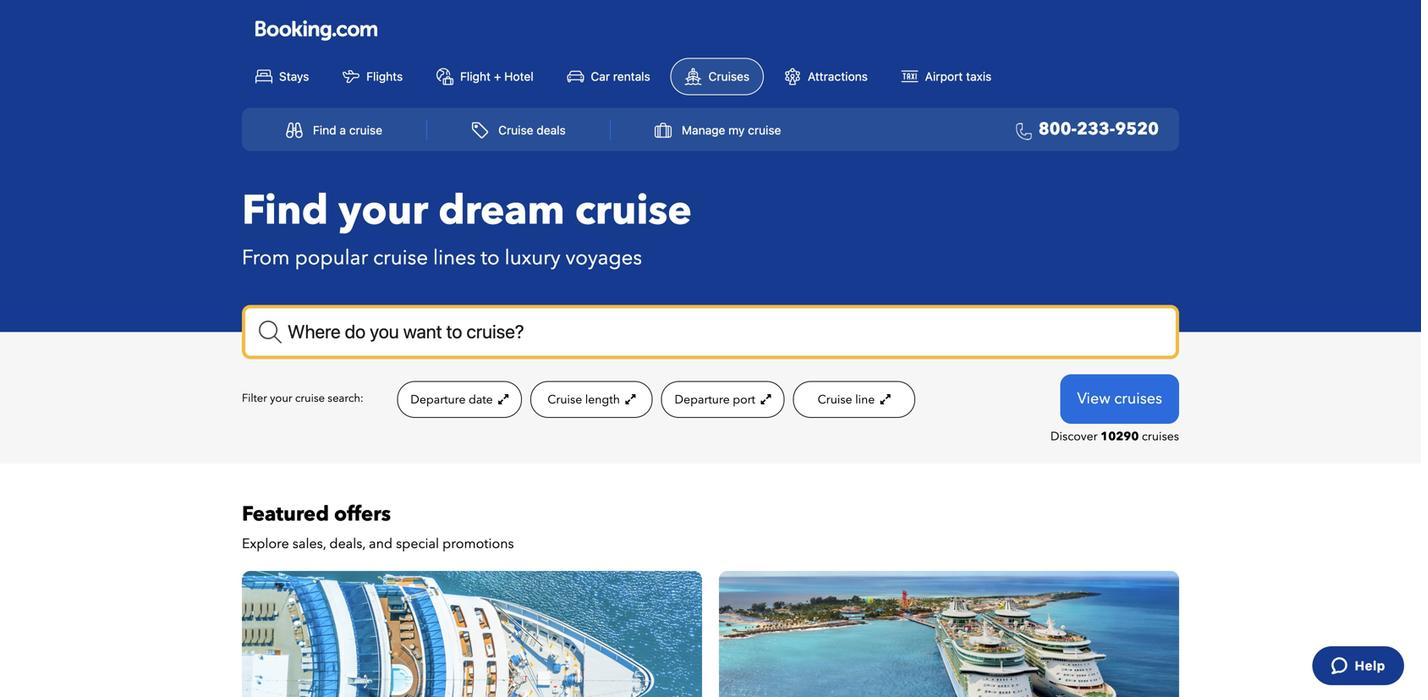 Task type: describe. For each thing, give the bounding box(es) containing it.
departure port button
[[661, 381, 785, 418]]

cruise for cruise deals
[[499, 123, 534, 137]]

filter
[[242, 391, 267, 406]]

cruise line button
[[793, 381, 916, 418]]

find a cruise link
[[268, 114, 401, 146]]

car rentals
[[591, 70, 651, 83]]

hotel
[[505, 70, 534, 83]]

popular
[[295, 244, 368, 272]]

voyages
[[566, 244, 642, 272]]

explore
[[242, 535, 289, 553]]

find for your
[[242, 183, 328, 239]]

cruises link
[[671, 58, 764, 95]]

flight + hotel link
[[423, 59, 547, 94]]

booking.com home image
[[256, 19, 377, 42]]

from
[[242, 244, 290, 272]]

to
[[481, 244, 500, 272]]

find your dream cruise from popular cruise lines to luxury voyages
[[242, 183, 692, 272]]

rentals
[[613, 70, 651, 83]]

airport
[[925, 70, 963, 83]]

cruise for manage my cruise
[[748, 123, 781, 137]]

sales,
[[293, 535, 326, 553]]

+
[[494, 70, 501, 83]]

your for find
[[339, 183, 428, 239]]

cruise left the lines
[[373, 244, 428, 272]]

deals,
[[330, 535, 366, 553]]

departure port
[[675, 392, 759, 408]]

car
[[591, 70, 610, 83]]

featured offers explore sales, deals, and special promotions
[[242, 500, 514, 553]]

lines
[[433, 244, 476, 272]]

10290
[[1101, 428, 1139, 444]]

800-233-9520 link
[[1009, 118, 1159, 142]]

port
[[733, 392, 756, 408]]

view cruises link
[[1061, 375, 1180, 424]]

taxis
[[966, 70, 992, 83]]

flights link
[[329, 59, 417, 94]]

airport taxis link
[[888, 59, 1006, 94]]

cruise for filter your cruise search:
[[295, 391, 325, 406]]

attractions link
[[771, 59, 882, 94]]

expand image for departure port
[[759, 393, 771, 405]]

9520
[[1116, 118, 1159, 141]]

find a cruise
[[313, 123, 382, 137]]

featured
[[242, 500, 329, 528]]

view
[[1078, 389, 1111, 409]]



Task type: vqa. For each thing, say whether or not it's contained in the screenshot.
to
yes



Task type: locate. For each thing, give the bounding box(es) containing it.
cruise for find a cruise
[[349, 123, 382, 137]]

expand image right "length"
[[623, 393, 636, 405]]

expand image inside departure port button
[[759, 393, 771, 405]]

and
[[369, 535, 393, 553]]

cruise left line
[[818, 392, 853, 408]]

search:
[[328, 391, 364, 406]]

cruise right a in the top left of the page
[[349, 123, 382, 137]]

cruise left "length"
[[548, 392, 582, 408]]

stays link
[[242, 59, 323, 94]]

cruise left the search:
[[295, 391, 325, 406]]

special
[[396, 535, 439, 553]]

expand image inside departure date button
[[496, 393, 509, 405]]

Where do you want to cruise? text field
[[242, 305, 1180, 359]]

cruise up voyages
[[575, 183, 692, 239]]

4 expand image from the left
[[878, 393, 891, 405]]

800-233-9520
[[1039, 118, 1159, 141]]

expand image for departure date
[[496, 393, 509, 405]]

find inside travel menu navigation
[[313, 123, 336, 137]]

expand image inside cruise line button
[[878, 393, 891, 405]]

cruises up 10290
[[1115, 389, 1163, 409]]

1 vertical spatial find
[[242, 183, 328, 239]]

0 horizontal spatial cruise
[[499, 123, 534, 137]]

find
[[313, 123, 336, 137], [242, 183, 328, 239]]

departure for departure date
[[411, 392, 466, 408]]

car rentals link
[[554, 59, 664, 94]]

flights
[[367, 70, 403, 83]]

attractions
[[808, 70, 868, 83]]

your right the "filter"
[[270, 391, 292, 406]]

cruises
[[1115, 389, 1163, 409], [1142, 428, 1180, 444]]

promotions
[[443, 535, 514, 553]]

date
[[469, 392, 493, 408]]

stays
[[279, 70, 309, 83]]

find inside find your dream cruise from popular cruise lines to luxury voyages
[[242, 183, 328, 239]]

expand image right date
[[496, 393, 509, 405]]

0 vertical spatial cruises
[[1115, 389, 1163, 409]]

manage my cruise
[[682, 123, 781, 137]]

your for filter
[[270, 391, 292, 406]]

cruise deals
[[499, 123, 566, 137]]

1 expand image from the left
[[496, 393, 509, 405]]

cruise length
[[548, 392, 623, 408]]

view cruises
[[1078, 389, 1163, 409]]

expand image inside cruise length "button"
[[623, 393, 636, 405]]

1 vertical spatial cruises
[[1142, 428, 1180, 444]]

cruise inside "button"
[[548, 392, 582, 408]]

cruise inside find a cruise link
[[349, 123, 382, 137]]

cruises
[[709, 70, 750, 83]]

cruises inside "link"
[[1115, 389, 1163, 409]]

cruise
[[499, 123, 534, 137], [548, 392, 582, 408], [818, 392, 853, 408]]

deals
[[537, 123, 566, 137]]

departure date
[[411, 392, 496, 408]]

0 vertical spatial your
[[339, 183, 428, 239]]

line
[[856, 392, 875, 408]]

800-
[[1039, 118, 1077, 141]]

2 expand image from the left
[[623, 393, 636, 405]]

2 departure from the left
[[675, 392, 730, 408]]

dream
[[439, 183, 565, 239]]

your up "popular"
[[339, 183, 428, 239]]

expand image right port
[[759, 393, 771, 405]]

cruise for cruise line
[[818, 392, 853, 408]]

cruise inside manage my cruise dropdown button
[[748, 123, 781, 137]]

0 vertical spatial find
[[313, 123, 336, 137]]

departure left date
[[411, 392, 466, 408]]

cruise left deals
[[499, 123, 534, 137]]

2 horizontal spatial cruise
[[818, 392, 853, 408]]

departure
[[411, 392, 466, 408], [675, 392, 730, 408]]

my
[[729, 123, 745, 137]]

manage my cruise button
[[637, 114, 800, 146]]

offers
[[334, 500, 391, 528]]

1 departure from the left
[[411, 392, 466, 408]]

flight + hotel
[[460, 70, 534, 83]]

find left a in the top left of the page
[[313, 123, 336, 137]]

a
[[340, 123, 346, 137]]

luxury
[[505, 244, 561, 272]]

expand image right line
[[878, 393, 891, 405]]

1 vertical spatial your
[[270, 391, 292, 406]]

cruise inside "link"
[[499, 123, 534, 137]]

cruise
[[349, 123, 382, 137], [748, 123, 781, 137], [575, 183, 692, 239], [373, 244, 428, 272], [295, 391, 325, 406]]

departure date button
[[397, 381, 522, 418]]

expand image for cruise length
[[623, 393, 636, 405]]

departure left port
[[675, 392, 730, 408]]

discover 10290 cruises
[[1051, 428, 1180, 444]]

cruise length button
[[531, 381, 653, 418]]

cheap cruises image
[[719, 571, 1180, 697]]

cruise right my
[[748, 123, 781, 137]]

manage
[[682, 123, 726, 137]]

3 expand image from the left
[[759, 393, 771, 405]]

departure for departure port
[[675, 392, 730, 408]]

cruise sale image
[[242, 571, 702, 697]]

length
[[585, 392, 620, 408]]

your
[[339, 183, 428, 239], [270, 391, 292, 406]]

cruise inside button
[[818, 392, 853, 408]]

expand image
[[496, 393, 509, 405], [623, 393, 636, 405], [759, 393, 771, 405], [878, 393, 891, 405]]

expand image for cruise line
[[878, 393, 891, 405]]

find up from
[[242, 183, 328, 239]]

your inside find your dream cruise from popular cruise lines to luxury voyages
[[339, 183, 428, 239]]

None field
[[242, 305, 1180, 359]]

cruise for cruise length
[[548, 392, 582, 408]]

airport taxis
[[925, 70, 992, 83]]

1 horizontal spatial your
[[339, 183, 428, 239]]

0 horizontal spatial departure
[[411, 392, 466, 408]]

travel menu navigation
[[242, 108, 1180, 151]]

discover
[[1051, 428, 1098, 444]]

1 horizontal spatial cruise
[[548, 392, 582, 408]]

filter your cruise search:
[[242, 391, 364, 406]]

0 horizontal spatial your
[[270, 391, 292, 406]]

233-
[[1077, 118, 1116, 141]]

cruise line
[[818, 392, 878, 408]]

find for a
[[313, 123, 336, 137]]

cruises right 10290
[[1142, 428, 1180, 444]]

1 horizontal spatial departure
[[675, 392, 730, 408]]

cruise deals link
[[453, 114, 584, 146]]

flight
[[460, 70, 491, 83]]



